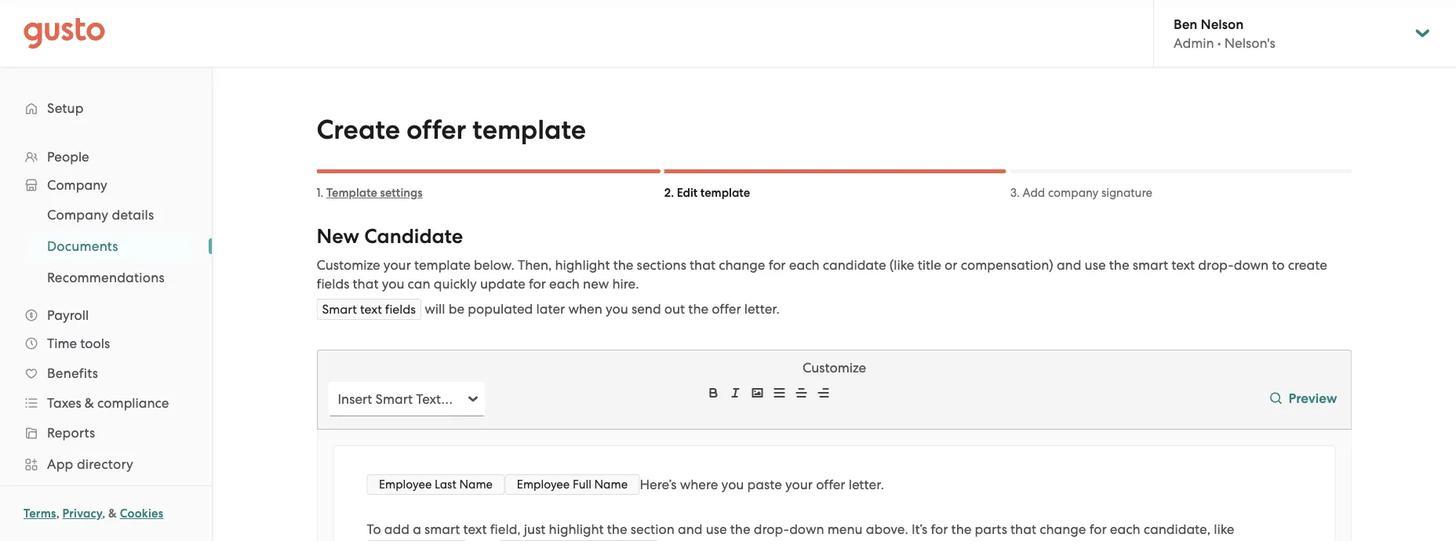 Task type: locate. For each thing, give the bounding box(es) containing it.
2 list from the top
[[0, 199, 212, 294]]

directory
[[77, 457, 133, 472]]

populated
[[468, 301, 533, 317]]

&
[[85, 396, 94, 411], [108, 507, 117, 521]]

1 horizontal spatial ,
[[102, 507, 105, 521]]

0 horizontal spatial change
[[719, 257, 766, 273]]

letter. up above.
[[849, 477, 884, 493]]

people button
[[16, 143, 196, 171]]

1 horizontal spatial fields
[[385, 302, 416, 317]]

your right paste
[[786, 477, 813, 493]]

1 horizontal spatial letter.
[[849, 477, 884, 493]]

0 vertical spatial letter.
[[745, 301, 780, 317]]

just
[[524, 522, 546, 537]]

customize
[[317, 257, 380, 273], [803, 360, 867, 376]]

and right the "compensation)"
[[1057, 257, 1082, 273]]

down inside customize your template below. then, highlight the sections that change for each candidate (like title or compensation) and use the smart text drop-down to create fields that you can quickly update for each new hire.
[[1234, 257, 1269, 273]]

0 horizontal spatial customize
[[317, 257, 380, 273]]

and right section
[[678, 522, 703, 537]]

insert smart text…
[[338, 392, 453, 407]]

1 vertical spatial each
[[549, 276, 580, 292]]

0 vertical spatial down
[[1234, 257, 1269, 273]]

2 company from the top
[[47, 207, 108, 223]]

template inside customize your template below. then, highlight the sections that change for each candidate (like title or compensation) and use the smart text drop-down to create fields that you can quickly update for each new hire.
[[414, 257, 471, 273]]

1 horizontal spatial smart
[[1133, 257, 1169, 273]]

1 vertical spatial text
[[360, 302, 382, 317]]

company for company details
[[47, 207, 108, 223]]

2 horizontal spatial that
[[1011, 522, 1037, 537]]

1 vertical spatial change
[[1040, 522, 1087, 537]]

0 horizontal spatial down
[[790, 522, 825, 537]]

, left the privacy link
[[56, 507, 59, 521]]

that right "sections"
[[690, 257, 716, 273]]

, left cookies "button"
[[102, 507, 105, 521]]

each up smart text fields will be populated later when you send out the offer letter.
[[549, 276, 580, 292]]

each left candidate,
[[1110, 522, 1141, 537]]

that right parts
[[1011, 522, 1037, 537]]

drop- down paste
[[754, 522, 790, 537]]

list
[[0, 143, 212, 542], [0, 199, 212, 294]]

1 list from the top
[[0, 143, 212, 542]]

change inside customize your template below. then, highlight the sections that change for each candidate (like title or compensation) and use the smart text drop-down to create fields that you can quickly update for each new hire.
[[719, 257, 766, 273]]

drop- left "to"
[[1199, 257, 1234, 273]]

1 horizontal spatial down
[[1234, 257, 1269, 273]]

use down "where"
[[706, 522, 727, 537]]

2 , from the left
[[102, 507, 105, 521]]

0 vertical spatial that
[[690, 257, 716, 273]]

1 horizontal spatial text
[[463, 522, 487, 537]]

that down new candidate
[[353, 276, 379, 292]]

offer
[[407, 114, 466, 146], [712, 301, 741, 317], [816, 477, 846, 493]]

1 horizontal spatial drop-
[[1199, 257, 1234, 273]]

that
[[690, 257, 716, 273], [353, 276, 379, 292], [1011, 522, 1037, 537]]

2 vertical spatial template
[[414, 257, 471, 273]]

0 horizontal spatial you
[[382, 276, 405, 292]]

gusto navigation element
[[0, 67, 212, 542]]

letter. down customize your template below. then, highlight the sections that change for each candidate (like title or compensation) and use the smart text drop-down to create fields that you can quickly update for each new hire.
[[745, 301, 780, 317]]

reports
[[47, 425, 95, 441]]

down left "to"
[[1234, 257, 1269, 273]]

1 vertical spatial your
[[786, 477, 813, 493]]

0 horizontal spatial text
[[360, 302, 382, 317]]

reports link
[[16, 419, 196, 447]]

0 horizontal spatial template
[[414, 257, 471, 273]]

later
[[536, 301, 565, 317]]

cookies
[[120, 507, 163, 521]]

list containing people
[[0, 143, 212, 542]]

1 company from the top
[[47, 177, 107, 193]]

use down add company signature
[[1085, 257, 1106, 273]]

0 vertical spatial drop-
[[1199, 257, 1234, 273]]

0 vertical spatial your
[[384, 257, 411, 273]]

change down edit template
[[719, 257, 766, 273]]

company up the documents
[[47, 207, 108, 223]]

0 horizontal spatial smart
[[322, 302, 357, 317]]

1 vertical spatial letter.
[[849, 477, 884, 493]]

0 vertical spatial text
[[1172, 257, 1195, 273]]

list containing company details
[[0, 199, 212, 294]]

1 horizontal spatial template
[[473, 114, 586, 146]]

2 vertical spatial offer
[[816, 477, 846, 493]]

1 vertical spatial customize
[[803, 360, 867, 376]]

offer up settings at the left top
[[407, 114, 466, 146]]

your inside customize your template below. then, highlight the sections that change for each candidate (like title or compensation) and use the smart text drop-down to create fields that you can quickly update for each new hire.
[[384, 257, 411, 273]]

0 vertical spatial &
[[85, 396, 94, 411]]

ben nelson admin • nelson's
[[1174, 16, 1276, 51]]

1 vertical spatial template
[[701, 186, 750, 200]]

0 horizontal spatial and
[[678, 522, 703, 537]]

the down here's where you paste your offer letter.
[[730, 522, 751, 537]]

1 vertical spatial you
[[606, 301, 628, 317]]

0 vertical spatial offer
[[407, 114, 466, 146]]

0 vertical spatial fields
[[317, 276, 350, 292]]

smart down new
[[322, 302, 357, 317]]

field,
[[490, 522, 521, 537]]

offer right out
[[712, 301, 741, 317]]

below.
[[474, 257, 515, 273]]

people
[[47, 149, 89, 165]]

compliance
[[97, 396, 169, 411]]

fields inside smart text fields will be populated later when you send out the offer letter.
[[385, 302, 416, 317]]

customize your template below. then, highlight the sections that change for each candidate (like title or compensation) and use the smart text drop-down to create fields that you can quickly update for each new hire.
[[317, 257, 1328, 292]]

1 vertical spatial and
[[678, 522, 703, 537]]

fields down the can
[[385, 302, 416, 317]]

smart
[[322, 302, 357, 317], [376, 392, 413, 407]]

the
[[613, 257, 634, 273], [1110, 257, 1130, 273], [689, 301, 709, 317], [607, 522, 627, 537], [730, 522, 751, 537], [952, 522, 972, 537]]

nelson's
[[1225, 35, 1276, 51]]

here's
[[640, 477, 677, 493]]

highlight
[[555, 257, 610, 273], [549, 522, 604, 537]]

company button
[[16, 171, 196, 199]]

1 horizontal spatial use
[[1085, 257, 1106, 273]]

template
[[327, 186, 377, 200]]

text
[[1172, 257, 1195, 273], [360, 302, 382, 317], [463, 522, 487, 537]]

app
[[47, 457, 73, 472]]

smart down signature
[[1133, 257, 1169, 273]]

2 horizontal spatial text
[[1172, 257, 1195, 273]]

recommendations link
[[28, 264, 196, 292]]

text inside customize your template below. then, highlight the sections that change for each candidate (like title or compensation) and use the smart text drop-down to create fields that you can quickly update for each new hire.
[[1172, 257, 1195, 273]]

0 vertical spatial template
[[473, 114, 586, 146]]

0 horizontal spatial smart
[[425, 522, 460, 537]]

0 horizontal spatial ,
[[56, 507, 59, 521]]

0 vertical spatial and
[[1057, 257, 1082, 273]]

highlight right just
[[549, 522, 604, 537]]

taxes & compliance button
[[16, 389, 196, 418]]

0 vertical spatial you
[[382, 276, 405, 292]]

time tools button
[[16, 330, 196, 358]]

smart right insert
[[376, 392, 413, 407]]

0 vertical spatial highlight
[[555, 257, 610, 273]]

preview button
[[1264, 377, 1344, 421]]

edit
[[677, 186, 698, 200]]

highlight up new
[[555, 257, 610, 273]]

above.
[[866, 522, 909, 537]]

home image
[[24, 18, 105, 49]]

title
[[918, 257, 942, 273]]

1 horizontal spatial change
[[1040, 522, 1087, 537]]

create
[[317, 114, 400, 146]]

text…
[[416, 392, 453, 407]]

to
[[1272, 257, 1285, 273]]

1 vertical spatial company
[[47, 207, 108, 223]]

0 vertical spatial customize
[[317, 257, 380, 273]]

you left the can
[[382, 276, 405, 292]]

0 vertical spatial use
[[1085, 257, 1106, 273]]

use inside customize your template below. then, highlight the sections that change for each candidate (like title or compensation) and use the smart text drop-down to create fields that you can quickly update for each new hire.
[[1085, 257, 1106, 273]]

benefits
[[47, 366, 98, 381]]

the up hire.
[[613, 257, 634, 273]]

customize inside customize your template below. then, highlight the sections that change for each candidate (like title or compensation) and use the smart text drop-down to create fields that you can quickly update for each new hire.
[[317, 257, 380, 273]]

menu
[[828, 522, 863, 537]]

0 vertical spatial smart
[[1133, 257, 1169, 273]]

& left cookies "button"
[[108, 507, 117, 521]]

payroll
[[47, 308, 89, 323]]

you down hire.
[[606, 301, 628, 317]]

highlight inside customize your template below. then, highlight the sections that change for each candidate (like title or compensation) and use the smart text drop-down to create fields that you can quickly update for each new hire.
[[555, 257, 610, 273]]

company inside dropdown button
[[47, 177, 107, 193]]

1 vertical spatial smart
[[376, 392, 413, 407]]

to add a smart text field, just highlight the section and use the drop-down menu above. it's for the parts that change for each candidate, like
[[367, 522, 1238, 537]]

•
[[1218, 35, 1222, 51]]

for
[[769, 257, 786, 273], [529, 276, 546, 292], [931, 522, 948, 537], [1090, 522, 1107, 537]]

fields inside customize your template below. then, highlight the sections that change for each candidate (like title or compensation) and use the smart text drop-down to create fields that you can quickly update for each new hire.
[[317, 276, 350, 292]]

0 horizontal spatial &
[[85, 396, 94, 411]]

template for your
[[414, 257, 471, 273]]

template for offer
[[473, 114, 586, 146]]

0 vertical spatial smart
[[322, 302, 357, 317]]

change right parts
[[1040, 522, 1087, 537]]

0 horizontal spatial your
[[384, 257, 411, 273]]

0 vertical spatial change
[[719, 257, 766, 273]]

can
[[408, 276, 431, 292]]

drop-
[[1199, 257, 1234, 273], [754, 522, 790, 537]]

admin
[[1174, 35, 1215, 51]]

1 vertical spatial drop-
[[754, 522, 790, 537]]

1 vertical spatial that
[[353, 276, 379, 292]]

template settings link
[[327, 186, 423, 200]]

the left parts
[[952, 522, 972, 537]]

template
[[473, 114, 586, 146], [701, 186, 750, 200], [414, 257, 471, 273]]

your up the can
[[384, 257, 411, 273]]

company down people
[[47, 177, 107, 193]]

1 vertical spatial fields
[[385, 302, 416, 317]]

down left 'menu'
[[790, 522, 825, 537]]

fields
[[317, 276, 350, 292], [385, 302, 416, 317]]

each left candidate
[[789, 257, 820, 273]]

each
[[789, 257, 820, 273], [549, 276, 580, 292], [1110, 522, 1141, 537]]

1 horizontal spatial &
[[108, 507, 117, 521]]

1 vertical spatial offer
[[712, 301, 741, 317]]

you left paste
[[722, 477, 744, 493]]

0 horizontal spatial drop-
[[754, 522, 790, 537]]

time tools
[[47, 336, 110, 352]]

2 horizontal spatial you
[[722, 477, 744, 493]]

1 horizontal spatial customize
[[803, 360, 867, 376]]

company for company
[[47, 177, 107, 193]]

0 horizontal spatial use
[[706, 522, 727, 537]]

2 horizontal spatial each
[[1110, 522, 1141, 537]]

1 vertical spatial smart
[[425, 522, 460, 537]]

module__icon___go7vc image
[[1270, 392, 1283, 405]]

0 vertical spatial company
[[47, 177, 107, 193]]

fields down new
[[317, 276, 350, 292]]

smart inside smart text fields will be populated later when you send out the offer letter.
[[322, 302, 357, 317]]

offer up 'menu'
[[816, 477, 846, 493]]

smart right a
[[425, 522, 460, 537]]

customize for customize your template below. then, highlight the sections that change for each candidate (like title or compensation) and use the smart text drop-down to create fields that you can quickly update for each new hire.
[[317, 257, 380, 273]]

new candidate
[[317, 225, 463, 249]]

smart text fields will be populated later when you send out the offer letter.
[[322, 301, 780, 317]]

0 horizontal spatial fields
[[317, 276, 350, 292]]

& right taxes
[[85, 396, 94, 411]]

smart
[[1133, 257, 1169, 273], [425, 522, 460, 537]]

1 horizontal spatial each
[[789, 257, 820, 273]]

be
[[449, 301, 465, 317]]

drop- inside customize your template below. then, highlight the sections that change for each candidate (like title or compensation) and use the smart text drop-down to create fields that you can quickly update for each new hire.
[[1199, 257, 1234, 273]]

1 horizontal spatial offer
[[712, 301, 741, 317]]

1 horizontal spatial and
[[1057, 257, 1082, 273]]

0 horizontal spatial that
[[353, 276, 379, 292]]

1 vertical spatial &
[[108, 507, 117, 521]]

1 horizontal spatial you
[[606, 301, 628, 317]]

1 vertical spatial use
[[706, 522, 727, 537]]

and
[[1057, 257, 1082, 273], [678, 522, 703, 537]]



Task type: vqa. For each thing, say whether or not it's contained in the screenshot.
the "Do you have an accountant or bookkeeper helping your business?" in the bottom of the page
no



Task type: describe. For each thing, give the bounding box(es) containing it.
(like
[[890, 257, 915, 273]]

signature
[[1102, 186, 1153, 200]]

2 vertical spatial each
[[1110, 522, 1141, 537]]

hire.
[[613, 276, 639, 292]]

0 vertical spatial each
[[789, 257, 820, 273]]

0 horizontal spatial offer
[[407, 114, 466, 146]]

privacy
[[62, 507, 102, 521]]

create offer template
[[317, 114, 586, 146]]

you inside customize your template below. then, highlight the sections that change for each candidate (like title or compensation) and use the smart text drop-down to create fields that you can quickly update for each new hire.
[[382, 276, 405, 292]]

cookies button
[[120, 505, 163, 523]]

ben
[[1174, 16, 1198, 32]]

text inside smart text fields will be populated later when you send out the offer letter.
[[360, 302, 382, 317]]

parts
[[975, 522, 1008, 537]]

compensation)
[[961, 257, 1054, 273]]

1 vertical spatial highlight
[[549, 522, 604, 537]]

add
[[384, 522, 410, 537]]

1 horizontal spatial your
[[786, 477, 813, 493]]

2 vertical spatial that
[[1011, 522, 1037, 537]]

create
[[1288, 257, 1328, 273]]

out
[[665, 301, 685, 317]]

update
[[480, 276, 526, 292]]

smart inside customize your template below. then, highlight the sections that change for each candidate (like title or compensation) and use the smart text drop-down to create fields that you can quickly update for each new hire.
[[1133, 257, 1169, 273]]

the right out
[[689, 301, 709, 317]]

terms , privacy , & cookies
[[24, 507, 163, 521]]

add company signature
[[1023, 186, 1153, 200]]

2 vertical spatial you
[[722, 477, 744, 493]]

or
[[945, 257, 958, 273]]

section
[[631, 522, 675, 537]]

benefits link
[[16, 359, 196, 388]]

0 horizontal spatial each
[[549, 276, 580, 292]]

will
[[425, 301, 445, 317]]

terms
[[24, 507, 56, 521]]

payroll button
[[16, 301, 196, 330]]

and inside customize your template below. then, highlight the sections that change for each candidate (like title or compensation) and use the smart text drop-down to create fields that you can quickly update for each new hire.
[[1057, 257, 1082, 273]]

taxes
[[47, 396, 81, 411]]

terms link
[[24, 507, 56, 521]]

company
[[1048, 186, 1099, 200]]

template settings
[[327, 186, 423, 200]]

company details
[[47, 207, 154, 223]]

insert
[[338, 392, 372, 407]]

new
[[583, 276, 609, 292]]

send
[[632, 301, 661, 317]]

it's
[[912, 522, 928, 537]]

tools
[[80, 336, 110, 352]]

& inside taxes & compliance dropdown button
[[85, 396, 94, 411]]

quickly
[[434, 276, 477, 292]]

1 horizontal spatial smart
[[376, 392, 413, 407]]

sections
[[637, 257, 687, 273]]

new
[[317, 225, 360, 249]]

when
[[569, 301, 603, 317]]

2 horizontal spatial template
[[701, 186, 750, 200]]

paste
[[748, 477, 782, 493]]

app directory link
[[16, 450, 196, 479]]

2 horizontal spatial offer
[[816, 477, 846, 493]]

preview
[[1289, 390, 1338, 406]]

details
[[112, 207, 154, 223]]

1 horizontal spatial that
[[690, 257, 716, 273]]

then,
[[518, 257, 552, 273]]

setup
[[47, 100, 84, 116]]

app directory
[[47, 457, 133, 472]]

where
[[680, 477, 718, 493]]

recommendations
[[47, 270, 165, 286]]

0 horizontal spatial letter.
[[745, 301, 780, 317]]

1 , from the left
[[56, 507, 59, 521]]

the down signature
[[1110, 257, 1130, 273]]

edit template
[[677, 186, 750, 200]]

settings
[[380, 186, 423, 200]]

2 vertical spatial text
[[463, 522, 487, 537]]

a
[[413, 522, 421, 537]]

add
[[1023, 186, 1046, 200]]

customize for customize
[[803, 360, 867, 376]]

1 vertical spatial down
[[790, 522, 825, 537]]

time
[[47, 336, 77, 352]]

setup link
[[16, 94, 196, 122]]

to
[[367, 522, 381, 537]]

here's where you paste your offer letter.
[[640, 477, 884, 493]]

candidate
[[364, 225, 463, 249]]

privacy link
[[62, 507, 102, 521]]

documents
[[47, 239, 118, 254]]

company details link
[[28, 201, 196, 229]]

the left section
[[607, 522, 627, 537]]

candidate
[[823, 257, 887, 273]]

like
[[1214, 522, 1235, 537]]

taxes & compliance
[[47, 396, 169, 411]]



